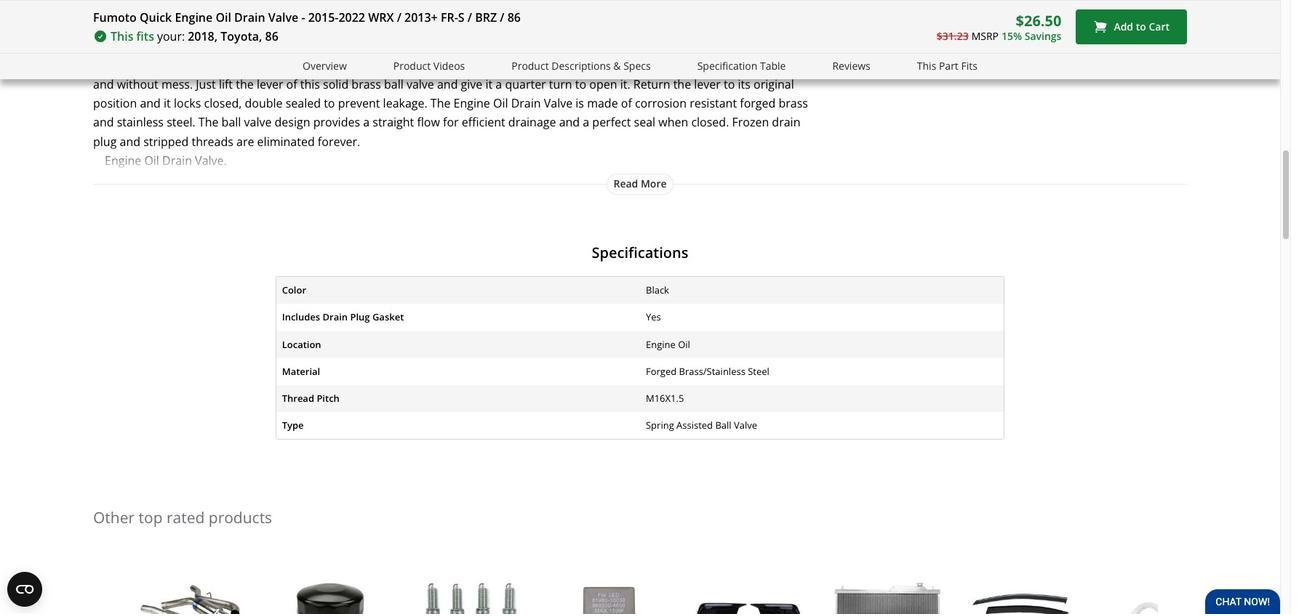 Task type: describe. For each thing, give the bounding box(es) containing it.
1 horizontal spatial sealed
[[286, 95, 321, 111]]

top
[[139, 508, 163, 528]]

spring assisted ball valve
[[646, 419, 757, 432]]

steel
[[748, 365, 770, 378]]

0 vertical spatial just
[[196, 76, 216, 92]]

0 horizontal spatial corrosion
[[536, 211, 587, 227]]

fmtf108s-lc-10
[[250, 24, 330, 38]]

fits
[[961, 59, 978, 73]]

this for this fits your: 2018, toyota, 86
[[111, 28, 133, 44]]

product videos link
[[393, 58, 465, 75]]

toyota,
[[221, 28, 262, 44]]

add
[[1114, 20, 1133, 34]]

1 horizontal spatial open
[[589, 76, 617, 92]]

thread pitch
[[282, 392, 340, 405]]

s
[[458, 9, 465, 25]]

0 horizontal spatial quarter
[[391, 191, 432, 207]]

1 vertical spatial oil
[[574, 172, 587, 188]]

0 vertical spatial stripped
[[143, 134, 189, 150]]

ball
[[715, 419, 732, 432]]

1 vertical spatial change
[[256, 172, 295, 188]]

thread
[[282, 392, 314, 405]]

fits
[[136, 28, 154, 44]]

1 horizontal spatial for
[[443, 115, 459, 131]]

0 vertical spatial mess.
[[161, 76, 193, 92]]

1 horizontal spatial locks
[[764, 191, 791, 207]]

0 vertical spatial best
[[180, 57, 203, 73]]

0 vertical spatial position
[[93, 95, 137, 111]]

1 vertical spatial install
[[317, 172, 350, 188]]

0 vertical spatial your
[[641, 57, 665, 73]]

1 horizontal spatial leakage.
[[383, 95, 428, 111]]

0 vertical spatial original
[[754, 76, 794, 92]]

1 vertical spatial flow
[[355, 230, 378, 246]]

1 vertical spatial closed,
[[105, 211, 142, 227]]

color
[[282, 284, 306, 297]]

description
[[152, 22, 233, 41]]

$31.23
[[937, 29, 969, 43]]

0 vertical spatial change
[[244, 57, 284, 73]]

2013+
[[404, 9, 438, 25]]

this fits your: 2018, toyota, 86
[[111, 28, 278, 44]]

1 vertical spatial straight
[[311, 230, 352, 246]]

0 vertical spatial threads
[[192, 134, 233, 150]]

$26.50
[[1016, 11, 1062, 30]]

1 horizontal spatial design
[[275, 115, 310, 131]]

this part fits
[[917, 59, 978, 73]]

black
[[646, 284, 669, 297]]

1 horizontal spatial you
[[564, 57, 584, 73]]

0 vertical spatial locks
[[174, 95, 201, 111]]

this part fits link
[[917, 58, 978, 75]]

other
[[93, 508, 135, 528]]

lc-
[[303, 24, 318, 38]]

1 horizontal spatial 86
[[508, 9, 521, 25]]

0 vertical spatial provides
[[313, 115, 360, 131]]

other top rated products
[[93, 508, 272, 528]]

reviews
[[833, 59, 871, 73]]

product videos
[[393, 59, 465, 73]]

1 vertical spatial turn
[[435, 191, 458, 207]]

1 horizontal spatial prevent
[[338, 95, 380, 111]]

msrp
[[972, 29, 999, 43]]

includes
[[282, 311, 320, 324]]

1 horizontal spatial lift
[[219, 76, 233, 92]]

assisted
[[677, 419, 713, 432]]

videos
[[433, 59, 465, 73]]

to inside button
[[1136, 20, 1146, 34]]

0 vertical spatial way
[[206, 57, 227, 73]]

0 vertical spatial can
[[587, 57, 606, 73]]

engine oil
[[646, 338, 690, 351]]

fmtf108s-
[[250, 24, 303, 38]]

0 vertical spatial give
[[461, 76, 483, 92]]

0 vertical spatial turn
[[549, 76, 572, 92]]

plug
[[350, 311, 370, 324]]

1 horizontal spatial seal
[[634, 115, 656, 131]]

0 horizontal spatial for
[[381, 230, 397, 246]]

specification table link
[[697, 58, 786, 75]]

1 vertical spatial position
[[683, 191, 727, 207]]

1 vertical spatial when
[[597, 230, 626, 246]]

1 horizontal spatial frozen
[[732, 115, 769, 131]]

0 vertical spatial stainless
[[117, 115, 164, 131]]

1 vertical spatial best
[[191, 172, 215, 188]]

product for product descriptions & specs
[[512, 59, 549, 73]]

1 vertical spatial are
[[198, 249, 216, 265]]

1 horizontal spatial are
[[236, 134, 254, 150]]

15%
[[1002, 29, 1022, 43]]

1 horizontal spatial perfect
[[592, 115, 631, 131]]

1 horizontal spatial closed.
[[691, 115, 729, 131]]

0 vertical spatial eliminated
[[257, 134, 315, 150]]

1 horizontal spatial mess.
[[732, 172, 764, 188]]

1 horizontal spatial straight
[[373, 115, 414, 131]]

savings
[[1025, 29, 1062, 43]]

1 vertical spatial 86
[[265, 28, 278, 44]]

material
[[282, 365, 320, 378]]

0 vertical spatial plug
[[93, 134, 117, 150]]

read
[[614, 177, 638, 191]]

0 horizontal spatial provides
[[251, 230, 298, 246]]

descriptions
[[552, 59, 611, 73]]

0 vertical spatial it.
[[620, 76, 630, 92]]

0 horizontal spatial closed.
[[629, 230, 667, 246]]

-
[[301, 9, 305, 25]]

fr-
[[441, 9, 458, 25]]

2015-
[[308, 9, 339, 25]]

1 / from the left
[[397, 9, 401, 25]]

part
[[939, 59, 959, 73]]

1 vertical spatial forged
[[641, 211, 676, 227]]

2018,
[[188, 28, 218, 44]]

1 vertical spatial eliminated
[[219, 249, 276, 265]]

0 vertical spatial introducing
[[93, 57, 156, 73]]

$26.50 $31.23 msrp 15% savings
[[937, 11, 1062, 43]]

1 vertical spatial it.
[[506, 191, 516, 207]]

0 horizontal spatial your
[[506, 172, 531, 188]]

1 vertical spatial original
[[640, 191, 680, 207]]

0 horizontal spatial leakage.
[[284, 211, 328, 227]]

cart
[[1149, 20, 1170, 34]]

1 vertical spatial engine
[[534, 172, 571, 188]]

0 vertical spatial engine
[[668, 57, 705, 73]]

1 vertical spatial double
[[146, 211, 183, 227]]

0 horizontal spatial give
[[347, 191, 368, 207]]

quick
[[140, 9, 172, 25]]

0 vertical spatial resistant
[[690, 95, 737, 111]]

fumoto
[[93, 9, 137, 25]]

read more
[[614, 177, 667, 191]]

0 horizontal spatial perfect
[[530, 230, 569, 246]]

1 vertical spatial sealed
[[186, 211, 222, 227]]

1 vertical spatial you
[[430, 172, 450, 188]]

your:
[[157, 28, 185, 44]]

product for product videos
[[393, 59, 431, 73]]

0 horizontal spatial made
[[488, 211, 519, 227]]

1 horizontal spatial closed,
[[204, 95, 242, 111]]

1 vertical spatial stripped
[[105, 249, 150, 265]]

1 horizontal spatial oil
[[708, 57, 721, 73]]

0 horizontal spatial lift
[[105, 191, 119, 207]]

1 vertical spatial stainless
[[736, 211, 782, 227]]

more
[[641, 177, 667, 191]]

oil.
[[298, 172, 314, 188]]

overview
[[303, 59, 347, 73]]

product descriptions & specs link
[[512, 58, 651, 75]]

oil,
[[287, 57, 303, 73]]

1 horizontal spatial its
[[738, 76, 751, 92]]

specification
[[697, 59, 758, 73]]



Task type: locate. For each thing, give the bounding box(es) containing it.
/ right "wrx"
[[397, 9, 401, 25]]

brass
[[352, 76, 381, 92], [779, 95, 808, 111], [237, 191, 267, 207], [679, 211, 709, 227]]

threads
[[192, 134, 233, 150], [153, 249, 195, 265]]

its
[[738, 76, 751, 92], [624, 191, 637, 207]]

0 horizontal spatial tools
[[634, 172, 661, 188]]

add to cart
[[1114, 20, 1170, 34]]

locks
[[174, 95, 201, 111], [764, 191, 791, 207]]

product left the your:
[[93, 22, 148, 41]]

type
[[282, 419, 304, 432]]

0 vertical spatial closed.
[[691, 115, 729, 131]]

valve
[[268, 9, 298, 25], [544, 95, 573, 111], [445, 211, 473, 227], [734, 419, 757, 432]]

1 vertical spatial way
[[218, 172, 239, 188]]

change left oil.
[[256, 172, 295, 188]]

original
[[754, 76, 794, 92], [640, 191, 680, 207]]

straight
[[373, 115, 414, 131], [311, 230, 352, 246]]

0 vertical spatial frozen
[[732, 115, 769, 131]]

1 horizontal spatial original
[[754, 76, 794, 92]]

oil left table
[[708, 57, 721, 73]]

stripped
[[143, 134, 189, 150], [105, 249, 150, 265]]

return
[[633, 76, 670, 92], [519, 191, 556, 207]]

1 vertical spatial efficient
[[400, 230, 443, 246]]

its down "specification table" link
[[738, 76, 751, 92]]

open
[[589, 76, 617, 92], [475, 191, 503, 207]]

overview link
[[303, 58, 347, 75]]

oil left read
[[574, 172, 587, 188]]

when down read
[[597, 230, 626, 246]]

1 vertical spatial made
[[488, 211, 519, 227]]

brz
[[475, 9, 497, 25]]

sealed
[[286, 95, 321, 111], [186, 211, 222, 227]]

of
[[286, 76, 297, 92], [621, 95, 632, 111], [172, 191, 183, 207], [522, 211, 533, 227]]

drain
[[234, 9, 265, 25], [384, 57, 414, 73], [511, 95, 541, 111], [162, 153, 192, 169], [412, 211, 442, 227], [323, 311, 348, 324]]

and
[[540, 57, 561, 73], [93, 76, 114, 92], [437, 76, 458, 92], [140, 95, 161, 111], [93, 115, 114, 131], [559, 115, 580, 131], [120, 134, 140, 150], [406, 172, 427, 188], [664, 172, 685, 188], [323, 191, 344, 207], [730, 191, 751, 207], [712, 211, 733, 227], [497, 230, 518, 246], [768, 230, 789, 246]]

0 vertical spatial flow
[[417, 115, 440, 131]]

&
[[614, 59, 621, 73]]

its down read
[[624, 191, 637, 207]]

engine
[[175, 9, 213, 25], [326, 57, 363, 73], [454, 95, 490, 111], [105, 153, 141, 169], [354, 211, 391, 227], [646, 338, 676, 351]]

this for this part fits
[[917, 59, 936, 73]]

1 horizontal spatial made
[[587, 95, 618, 111]]

leakage.
[[383, 95, 428, 111], [284, 211, 328, 227]]

0 horizontal spatial are
[[198, 249, 216, 265]]

1 horizontal spatial is
[[576, 95, 584, 111]]

0 vertical spatial is
[[576, 95, 584, 111]]

0 vertical spatial when
[[659, 115, 688, 131]]

0 vertical spatial solid
[[323, 76, 349, 92]]

install
[[451, 57, 484, 73], [317, 172, 350, 188]]

when up more
[[659, 115, 688, 131]]

product left the descriptions
[[512, 59, 549, 73]]

spring
[[646, 419, 674, 432]]

corrosion
[[635, 95, 687, 111], [536, 211, 587, 227]]

yes
[[646, 311, 661, 324]]

products
[[209, 508, 272, 528]]

product left videos
[[393, 59, 431, 73]]

0 vertical spatial forged
[[740, 95, 776, 111]]

1 vertical spatial leakage.
[[284, 211, 328, 227]]

1 horizontal spatial double
[[245, 95, 283, 111]]

1 vertical spatial this
[[917, 59, 936, 73]]

0 vertical spatial corrosion
[[635, 95, 687, 111]]

1 vertical spatial solid
[[209, 191, 234, 207]]

oil
[[216, 9, 231, 25], [366, 57, 381, 73], [493, 95, 508, 111], [144, 153, 159, 169], [394, 211, 409, 227], [678, 338, 690, 351]]

0 vertical spatial design
[[275, 115, 310, 131]]

this left part
[[917, 59, 936, 73]]

give
[[461, 76, 483, 92], [347, 191, 368, 207]]

product description
[[93, 22, 233, 41]]

product descriptions & specs
[[512, 59, 651, 73]]

3 / from the left
[[500, 9, 505, 25]]

0 horizontal spatial 86
[[265, 28, 278, 44]]

forged down "specification table" link
[[740, 95, 776, 111]]

0 vertical spatial closed,
[[204, 95, 242, 111]]

86
[[508, 9, 521, 25], [265, 28, 278, 44]]

provides down overview link
[[313, 115, 360, 131]]

is
[[576, 95, 584, 111], [476, 211, 485, 227]]

way
[[206, 57, 227, 73], [218, 172, 239, 188]]

straight down oil.
[[311, 230, 352, 246]]

1 vertical spatial threads
[[153, 249, 195, 265]]

install right oil.
[[317, 172, 350, 188]]

stainless
[[117, 115, 164, 131], [736, 211, 782, 227]]

straight down product videos link
[[373, 115, 414, 131]]

1 vertical spatial valve.
[[195, 153, 227, 169]]

1 horizontal spatial forged
[[740, 95, 776, 111]]

1 horizontal spatial tools
[[769, 57, 795, 73]]

0 horizontal spatial position
[[93, 95, 137, 111]]

1 horizontal spatial plug
[[742, 230, 765, 246]]

reviews link
[[833, 58, 871, 75]]

1 vertical spatial design
[[213, 230, 248, 246]]

1 horizontal spatial it.
[[620, 76, 630, 92]]

1 horizontal spatial drainage
[[508, 115, 556, 131]]

0 vertical spatial return
[[633, 76, 670, 92]]

1 horizontal spatial provides
[[313, 115, 360, 131]]

provides up color
[[251, 230, 298, 246]]

1 horizontal spatial flow
[[417, 115, 440, 131]]

can
[[587, 57, 606, 73], [453, 172, 472, 188]]

introducing the best way to change oil, the engine oil drain valve. install this valve and you can drain your engine oil without tools and without mess. just lift the lever of this solid brass ball valve and give it a quarter turn to open it. return the lever to its original position and it locks closed, double sealed to prevent leakage. the engine oil drain valve is made of corrosion resistant forged brass and stainless steel. the ball valve design provides a straight flow for efficient drainage and a perfect seal when closed. frozen drain plug and stripped threads are eliminated forever. engine oil drain valve. introducing the best way to change oil. install this valve and you can drain your engine oil without tools and without mess. just lift the lever of this solid brass ball valve and give it a quarter turn to open it. return the lever to its original position and it locks closed, double sealed to prevent leakage. the engine oil drain valve is made of corrosion resistant forged brass and stainless steel. the ball valve design provides a straight flow for efficient drainage and a perfect seal when closed. frozen drain plug and stripped threads are eliminated forever.
[[93, 57, 808, 265]]

plug
[[93, 134, 117, 150], [742, 230, 765, 246]]

a
[[496, 76, 502, 92], [363, 115, 370, 131], [583, 115, 589, 131], [382, 191, 388, 207], [301, 230, 308, 246], [521, 230, 527, 246]]

open widget image
[[7, 573, 42, 607]]

forged
[[646, 365, 677, 378]]

resistant down 'specification'
[[690, 95, 737, 111]]

includes drain plug gasket
[[282, 311, 404, 324]]

1 horizontal spatial just
[[767, 172, 787, 188]]

position
[[93, 95, 137, 111], [683, 191, 727, 207]]

perfect
[[592, 115, 631, 131], [530, 230, 569, 246]]

1 horizontal spatial /
[[468, 9, 472, 25]]

drain
[[609, 57, 638, 73], [772, 115, 801, 131], [475, 172, 503, 188], [710, 230, 739, 246]]

1 vertical spatial seal
[[572, 230, 594, 246]]

oil
[[708, 57, 721, 73], [574, 172, 587, 188]]

wrx
[[368, 9, 394, 25]]

86 right brz
[[508, 9, 521, 25]]

0 horizontal spatial solid
[[209, 191, 234, 207]]

10
[[318, 24, 330, 38]]

0 horizontal spatial plug
[[93, 134, 117, 150]]

this
[[487, 57, 507, 73], [300, 76, 320, 92], [353, 172, 372, 188], [186, 191, 206, 207]]

0 horizontal spatial just
[[196, 76, 216, 92]]

leakage. down product videos link
[[383, 95, 428, 111]]

fumoto quick engine oil drain valve - 2015-2022 wrx / 2013+ fr-s / brz / 86
[[93, 9, 521, 25]]

valve
[[510, 57, 537, 73], [407, 76, 434, 92], [244, 115, 272, 131], [375, 172, 403, 188], [292, 191, 320, 207], [182, 230, 210, 246]]

to
[[1136, 20, 1146, 34], [230, 57, 241, 73], [575, 76, 586, 92], [724, 76, 735, 92], [324, 95, 335, 111], [242, 172, 253, 188], [461, 191, 472, 207], [610, 191, 621, 207], [225, 211, 236, 227]]

1 horizontal spatial solid
[[323, 76, 349, 92]]

0 vertical spatial this
[[111, 28, 133, 44]]

closed. up black
[[629, 230, 667, 246]]

for
[[443, 115, 459, 131], [381, 230, 397, 246]]

1 vertical spatial locks
[[764, 191, 791, 207]]

product
[[93, 22, 148, 41], [393, 59, 431, 73], [512, 59, 549, 73]]

/
[[397, 9, 401, 25], [468, 9, 472, 25], [500, 9, 505, 25]]

0 horizontal spatial open
[[475, 191, 503, 207]]

2 / from the left
[[468, 9, 472, 25]]

0 horizontal spatial this
[[111, 28, 133, 44]]

seal
[[634, 115, 656, 131], [572, 230, 594, 246]]

install down the s
[[451, 57, 484, 73]]

1 vertical spatial can
[[453, 172, 472, 188]]

specifications
[[592, 243, 689, 262]]

0 horizontal spatial when
[[597, 230, 626, 246]]

product for product description
[[93, 22, 148, 41]]

double
[[245, 95, 283, 111], [146, 211, 183, 227]]

1 vertical spatial quarter
[[391, 191, 432, 207]]

86 right toyota,
[[265, 28, 278, 44]]

0 vertical spatial 86
[[508, 9, 521, 25]]

1 horizontal spatial corrosion
[[635, 95, 687, 111]]

1 horizontal spatial resistant
[[690, 95, 737, 111]]

best
[[180, 57, 203, 73], [191, 172, 215, 188]]

change
[[244, 57, 284, 73], [256, 172, 295, 188]]

0 vertical spatial its
[[738, 76, 751, 92]]

valve.
[[417, 57, 448, 73], [195, 153, 227, 169]]

1 vertical spatial is
[[476, 211, 485, 227]]

rated
[[167, 508, 205, 528]]

gasket
[[372, 311, 404, 324]]

add to cart button
[[1076, 9, 1187, 44]]

0 horizontal spatial resistant
[[591, 211, 638, 227]]

1 vertical spatial for
[[381, 230, 397, 246]]

/ right the s
[[468, 9, 472, 25]]

change left oil,
[[244, 57, 284, 73]]

0 vertical spatial perfect
[[592, 115, 631, 131]]

1 vertical spatial steel.
[[105, 230, 134, 246]]

0 vertical spatial efficient
[[462, 115, 505, 131]]

1 vertical spatial introducing
[[105, 172, 167, 188]]

drainage
[[508, 115, 556, 131], [446, 230, 494, 246]]

forged brass/stainless steel
[[646, 365, 770, 378]]

your
[[641, 57, 665, 73], [506, 172, 531, 188]]

0 horizontal spatial design
[[213, 230, 248, 246]]

pitch
[[317, 392, 340, 405]]

0 vertical spatial oil
[[708, 57, 721, 73]]

1 vertical spatial corrosion
[[536, 211, 587, 227]]

m16x1.5
[[646, 392, 684, 405]]

leakage. down oil.
[[284, 211, 328, 227]]

1 vertical spatial return
[[519, 191, 556, 207]]

2022
[[339, 9, 365, 25]]

0 horizontal spatial flow
[[355, 230, 378, 246]]

original down more
[[640, 191, 680, 207]]

brass/stainless
[[679, 365, 746, 378]]

forged down more
[[641, 211, 676, 227]]

when
[[659, 115, 688, 131], [597, 230, 626, 246]]

steel.
[[167, 115, 195, 131], [105, 230, 134, 246]]

1 horizontal spatial steel.
[[167, 115, 195, 131]]

0 horizontal spatial valve.
[[195, 153, 227, 169]]

original down table
[[754, 76, 794, 92]]

0 horizontal spatial prevent
[[239, 211, 281, 227]]

closed. down 'specification'
[[691, 115, 729, 131]]

0 horizontal spatial seal
[[572, 230, 594, 246]]

1 vertical spatial forever.
[[279, 249, 322, 265]]

/ right brz
[[500, 9, 505, 25]]

this down fumoto
[[111, 28, 133, 44]]

table
[[760, 59, 786, 73]]

resistant down read
[[591, 211, 638, 227]]

it.
[[620, 76, 630, 92], [506, 191, 516, 207]]

0 vertical spatial quarter
[[505, 76, 546, 92]]

specs
[[624, 59, 651, 73]]

1 vertical spatial just
[[767, 172, 787, 188]]

1 vertical spatial perfect
[[530, 230, 569, 246]]

it
[[486, 76, 493, 92], [164, 95, 171, 111], [371, 191, 379, 207], [754, 191, 761, 207]]

closed,
[[204, 95, 242, 111], [105, 211, 142, 227]]

specification table
[[697, 59, 786, 73]]

location
[[282, 338, 321, 351]]

the
[[431, 95, 451, 111], [198, 115, 219, 131], [331, 211, 351, 227], [137, 230, 157, 246]]

0 horizontal spatial its
[[624, 191, 637, 207]]

frozen
[[732, 115, 769, 131], [670, 230, 707, 246]]



Task type: vqa. For each thing, say whether or not it's contained in the screenshot.
Product Description Product
yes



